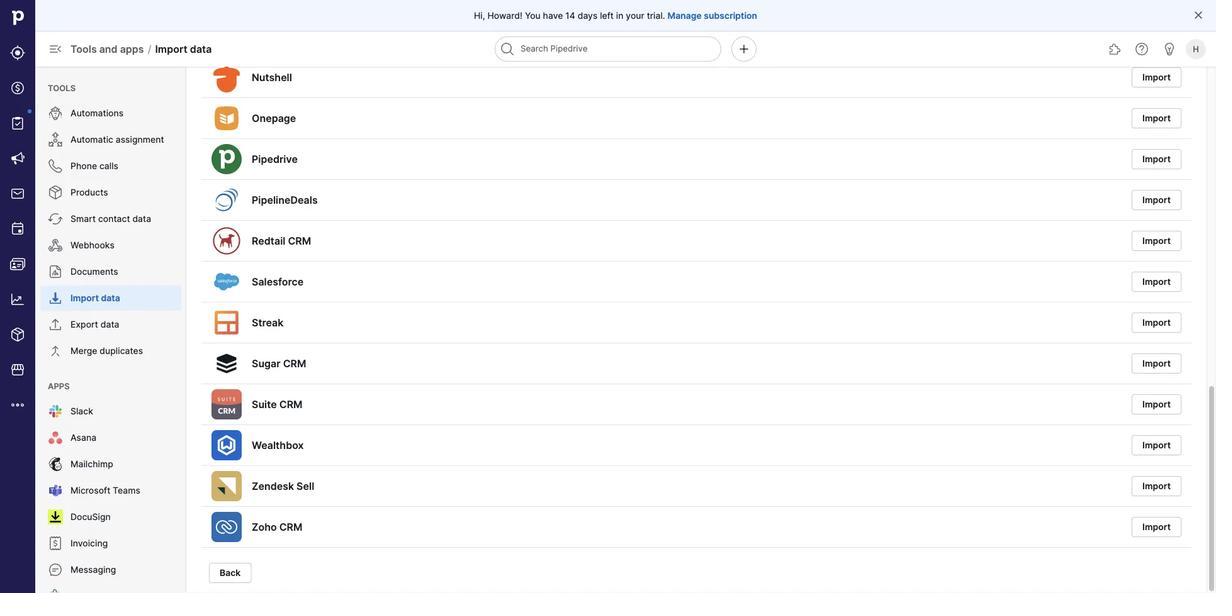 Task type: vqa. For each thing, say whether or not it's contained in the screenshot.
add to dashboard Button
no



Task type: locate. For each thing, give the bounding box(es) containing it.
have
[[543, 10, 563, 21]]

3 color undefined image from the top
[[48, 291, 63, 306]]

onepage
[[252, 112, 296, 124]]

automatic
[[71, 134, 113, 145]]

color undefined image left invoicing
[[48, 536, 63, 551]]

color undefined image left automations at the top left of page
[[48, 106, 63, 121]]

import for zendesk sell
[[1143, 481, 1171, 492]]

data right /
[[190, 43, 212, 55]]

products
[[71, 187, 108, 198]]

import button for nutshell
[[1132, 67, 1182, 88]]

merge duplicates link
[[40, 339, 181, 364]]

color undefined image left the mailchimp
[[48, 457, 63, 472]]

deals image
[[10, 81, 25, 96]]

import button for suite crm
[[1132, 395, 1182, 415]]

color undefined image inside asana link
[[48, 431, 63, 446]]

color undefined image inside automations link
[[48, 106, 63, 121]]

slack link
[[40, 399, 181, 424]]

trial.
[[647, 10, 665, 21]]

mailchimp link
[[40, 452, 181, 477]]

and
[[99, 43, 118, 55]]

color undefined image for phone calls
[[48, 159, 63, 174]]

10 import button from the top
[[1132, 436, 1182, 456]]

zendesk sell
[[252, 480, 314, 493]]

6 import button from the top
[[1132, 272, 1182, 292]]

insights image
[[10, 292, 25, 307]]

color undefined image inside messaging link
[[48, 563, 63, 578]]

apps
[[120, 43, 144, 55]]

tools inside menu
[[48, 83, 76, 93]]

color undefined image left smart
[[48, 212, 63, 227]]

crm right redtail
[[288, 235, 311, 247]]

color undefined image left docusign
[[48, 510, 63, 525]]

asana link
[[40, 426, 181, 451]]

color undefined image left microsoft
[[48, 483, 63, 499]]

crm for sugar crm
[[283, 358, 306, 370]]

you
[[525, 10, 541, 21]]

12 import button from the top
[[1132, 517, 1182, 538]]

smart
[[71, 214, 96, 224]]

6 color undefined image from the top
[[48, 431, 63, 446]]

color undefined image left automatic
[[48, 132, 63, 147]]

color undefined image inside webhooks link
[[48, 238, 63, 253]]

color undefined image for automations
[[48, 106, 63, 121]]

color undefined image inside 'docusign' link
[[48, 510, 63, 525]]

5 import button from the top
[[1132, 231, 1182, 251]]

color undefined image for messaging
[[48, 563, 63, 578]]

import for sugar crm
[[1143, 359, 1171, 369]]

phone calls link
[[40, 154, 181, 179]]

7 color undefined image from the top
[[48, 457, 63, 472]]

import button for onepage
[[1132, 108, 1182, 128]]

2 import button from the top
[[1132, 108, 1182, 128]]

pipedrive
[[252, 153, 298, 165]]

color undefined image inside microsoft teams link
[[48, 483, 63, 499]]

howard!
[[487, 10, 523, 21]]

4 color undefined image from the top
[[48, 344, 63, 359]]

import for salesforce
[[1143, 277, 1171, 287]]

color undefined image inside invoicing link
[[48, 536, 63, 551]]

quick add image
[[737, 42, 752, 57]]

tools
[[71, 43, 97, 55], [48, 83, 76, 93]]

import button
[[1132, 67, 1182, 88], [1132, 108, 1182, 128], [1132, 149, 1182, 169], [1132, 190, 1182, 210], [1132, 231, 1182, 251], [1132, 272, 1182, 292], [1132, 313, 1182, 333], [1132, 354, 1182, 374], [1132, 395, 1182, 415], [1132, 436, 1182, 456], [1132, 477, 1182, 497], [1132, 517, 1182, 538]]

color undefined image inside merge duplicates link
[[48, 344, 63, 359]]

import for onepage
[[1143, 113, 1171, 124]]

sugar
[[252, 358, 281, 370]]

0 vertical spatial tools
[[71, 43, 97, 55]]

back button
[[209, 563, 251, 584]]

import for zoho crm
[[1143, 522, 1171, 533]]

data inside menu item
[[101, 293, 120, 304]]

color undefined image right contacts "icon"
[[48, 264, 63, 280]]

sugar crm
[[252, 358, 306, 370]]

automatic assignment
[[71, 134, 164, 145]]

color undefined image for webhooks
[[48, 238, 63, 253]]

crm right sugar in the left bottom of the page
[[283, 358, 306, 370]]

1 color undefined image from the top
[[48, 106, 63, 121]]

phone
[[71, 161, 97, 172]]

color undefined image left "asana"
[[48, 431, 63, 446]]

import button for zendesk sell
[[1132, 477, 1182, 497]]

color undefined image left phone
[[48, 159, 63, 174]]

manage subscription link
[[668, 9, 757, 22]]

color undefined image inside documents link
[[48, 264, 63, 280]]

crm
[[288, 235, 311, 247], [283, 358, 306, 370], [279, 398, 303, 411], [279, 521, 302, 534]]

9 color undefined image from the top
[[48, 563, 63, 578]]

import for streak
[[1143, 318, 1171, 328]]

color undefined image right insights icon
[[48, 291, 63, 306]]

color undefined image left messaging
[[48, 563, 63, 578]]

home image
[[8, 8, 27, 27]]

import inside menu item
[[71, 293, 99, 304]]

color undefined image left products on the left of page
[[48, 185, 63, 200]]

sell
[[297, 480, 314, 493]]

menu toggle image
[[48, 42, 63, 57]]

wealthbox
[[252, 439, 304, 452]]

documents link
[[40, 259, 181, 285]]

9 import button from the top
[[1132, 395, 1182, 415]]

color undefined image for documents
[[48, 264, 63, 280]]

color undefined image for smart contact data
[[48, 212, 63, 227]]

menu containing automations
[[35, 67, 186, 594]]

color undefined image inside the import data link
[[48, 291, 63, 306]]

crm right zoho
[[279, 521, 302, 534]]

import for redtail crm
[[1143, 236, 1171, 246]]

back
[[220, 568, 241, 579]]

hi, howard! you have 14 days left in your  trial. manage subscription
[[474, 10, 757, 21]]

assignment
[[116, 134, 164, 145]]

tools for tools
[[48, 83, 76, 93]]

color undefined image for microsoft teams
[[48, 483, 63, 499]]

h
[[1193, 44, 1199, 54]]

color undefined image inside slack link
[[48, 404, 63, 419]]

color undefined image inside export data link
[[48, 317, 63, 332]]

smart contact data link
[[40, 206, 181, 232]]

4 import button from the top
[[1132, 190, 1182, 210]]

tools and apps / import data
[[71, 43, 212, 55]]

data down documents link
[[101, 293, 120, 304]]

color undefined image left webhooks
[[48, 238, 63, 253]]

nutshell
[[252, 71, 292, 83]]

7 import button from the top
[[1132, 313, 1182, 333]]

crm right suite
[[279, 398, 303, 411]]

color undefined image
[[48, 106, 63, 121], [48, 264, 63, 280], [48, 291, 63, 306], [48, 344, 63, 359], [48, 404, 63, 419], [48, 431, 63, 446], [48, 457, 63, 472], [48, 483, 63, 499], [48, 563, 63, 578]]

tools down menu toggle "image"
[[48, 83, 76, 93]]

color undefined image inside phone calls link
[[48, 159, 63, 174]]

1 import button from the top
[[1132, 67, 1182, 88]]

3 import button from the top
[[1132, 149, 1182, 169]]

color undefined image left export
[[48, 317, 63, 332]]

8 import button from the top
[[1132, 354, 1182, 374]]

color undefined image inside "mailchimp" link
[[48, 457, 63, 472]]

color undefined image for asana
[[48, 431, 63, 446]]

color undefined image down messaging link
[[48, 589, 63, 594]]

color undefined image down apps
[[48, 404, 63, 419]]

data
[[190, 43, 212, 55], [132, 214, 151, 224], [101, 293, 120, 304], [101, 319, 119, 330]]

8 color undefined image from the top
[[48, 483, 63, 499]]

crm for zoho crm
[[279, 521, 302, 534]]

zoho
[[252, 521, 277, 534]]

color undefined image for invoicing
[[48, 536, 63, 551]]

color primary image
[[1194, 10, 1204, 20]]

streak
[[252, 317, 283, 329]]

14
[[565, 10, 575, 21]]

color undefined image for automatic assignment
[[48, 132, 63, 147]]

1 vertical spatial tools
[[48, 83, 76, 93]]

crm for suite crm
[[279, 398, 303, 411]]

color undefined image for merge duplicates
[[48, 344, 63, 359]]

color undefined image inside automatic assignment link
[[48, 132, 63, 147]]

color undefined image
[[10, 116, 25, 131], [48, 132, 63, 147], [48, 159, 63, 174], [48, 185, 63, 200], [48, 212, 63, 227], [48, 238, 63, 253], [48, 317, 63, 332], [48, 510, 63, 525], [48, 536, 63, 551], [48, 589, 63, 594]]

import for pipedrive
[[1143, 154, 1171, 165]]

color undefined image left the merge
[[48, 344, 63, 359]]

color undefined image inside products link
[[48, 185, 63, 200]]

2 color undefined image from the top
[[48, 264, 63, 280]]

import button for sugar crm
[[1132, 354, 1182, 374]]

color undefined image inside smart contact data link
[[48, 212, 63, 227]]

tools left and
[[71, 43, 97, 55]]

import data menu item
[[35, 286, 186, 311]]

contacts image
[[10, 257, 25, 272]]

11 import button from the top
[[1132, 477, 1182, 497]]

import
[[155, 43, 187, 55], [1143, 72, 1171, 83], [1143, 113, 1171, 124], [1143, 154, 1171, 165], [1143, 195, 1171, 206], [1143, 236, 1171, 246], [1143, 277, 1171, 287], [71, 293, 99, 304], [1143, 318, 1171, 328], [1143, 359, 1171, 369], [1143, 399, 1171, 410], [1143, 440, 1171, 451], [1143, 481, 1171, 492], [1143, 522, 1171, 533]]

more image
[[10, 398, 25, 413]]

5 color undefined image from the top
[[48, 404, 63, 419]]

docusign link
[[40, 505, 181, 530]]

menu
[[0, 0, 35, 594], [35, 67, 186, 594]]

automatic assignment link
[[40, 127, 181, 152]]

import button for wealthbox
[[1132, 436, 1182, 456]]



Task type: describe. For each thing, give the bounding box(es) containing it.
merge duplicates
[[71, 346, 143, 357]]

import data
[[71, 293, 120, 304]]

export data
[[71, 319, 119, 330]]

h button
[[1183, 37, 1209, 62]]

import button for redtail crm
[[1132, 231, 1182, 251]]

documents
[[71, 267, 118, 277]]

zoho crm
[[252, 521, 302, 534]]

redtail
[[252, 235, 285, 247]]

webhooks
[[71, 240, 115, 251]]

calls
[[99, 161, 118, 172]]

color undefined image for export data
[[48, 317, 63, 332]]

products image
[[10, 327, 25, 342]]

color undefined image for mailchimp
[[48, 457, 63, 472]]

webhooks link
[[40, 233, 181, 258]]

apps
[[48, 381, 70, 391]]

messaging link
[[40, 558, 181, 583]]

suite crm
[[252, 398, 303, 411]]

phone calls
[[71, 161, 118, 172]]

manage
[[668, 10, 702, 21]]

campaigns image
[[10, 151, 25, 166]]

import for suite crm
[[1143, 399, 1171, 410]]

suite
[[252, 398, 277, 411]]

teams
[[113, 486, 140, 496]]

import button for pipedrive
[[1132, 149, 1182, 169]]

export data link
[[40, 312, 181, 337]]

microsoft teams link
[[40, 478, 181, 504]]

color undefined image for products
[[48, 185, 63, 200]]

import data link
[[40, 286, 181, 311]]

zendesk
[[252, 480, 294, 493]]

in
[[616, 10, 624, 21]]

asana
[[71, 433, 96, 443]]

sales inbox image
[[10, 186, 25, 201]]

/
[[148, 43, 151, 55]]

tools for tools and apps / import data
[[71, 43, 97, 55]]

activities image
[[10, 222, 25, 237]]

leads image
[[10, 45, 25, 60]]

color undefined image up the campaigns image
[[10, 116, 25, 131]]

left
[[600, 10, 614, 21]]

import button for pipelinedeals
[[1132, 190, 1182, 210]]

pipelinedeals
[[252, 194, 318, 206]]

import button for zoho crm
[[1132, 517, 1182, 538]]

invoicing link
[[40, 531, 181, 556]]

docusign
[[71, 512, 111, 523]]

data right export
[[101, 319, 119, 330]]

contact
[[98, 214, 130, 224]]

invoicing
[[71, 539, 108, 549]]

color undefined image for slack
[[48, 404, 63, 419]]

your
[[626, 10, 645, 21]]

marketplace image
[[10, 363, 25, 378]]

import for wealthbox
[[1143, 440, 1171, 451]]

data right contact
[[132, 214, 151, 224]]

Search Pipedrive field
[[495, 37, 721, 62]]

mailchimp
[[71, 459, 113, 470]]

merge
[[71, 346, 97, 357]]

automations
[[71, 108, 123, 119]]

crm for redtail crm
[[288, 235, 311, 247]]

color undefined image for docusign
[[48, 510, 63, 525]]

color undefined image for import data
[[48, 291, 63, 306]]

products link
[[40, 180, 181, 205]]

automations link
[[40, 101, 181, 126]]

import for nutshell
[[1143, 72, 1171, 83]]

hi,
[[474, 10, 485, 21]]

import for pipelinedeals
[[1143, 195, 1171, 206]]

export
[[71, 319, 98, 330]]

smart contact data
[[71, 214, 151, 224]]

days
[[578, 10, 598, 21]]

salesforce
[[252, 276, 304, 288]]

import button for salesforce
[[1132, 272, 1182, 292]]

sales assistant image
[[1162, 42, 1177, 57]]

microsoft
[[71, 486, 110, 496]]

quick help image
[[1134, 42, 1149, 57]]

slack
[[71, 406, 93, 417]]

messaging
[[71, 565, 116, 576]]

import button for streak
[[1132, 313, 1182, 333]]

duplicates
[[100, 346, 143, 357]]

subscription
[[704, 10, 757, 21]]

microsoft teams
[[71, 486, 140, 496]]

redtail crm
[[252, 235, 311, 247]]



